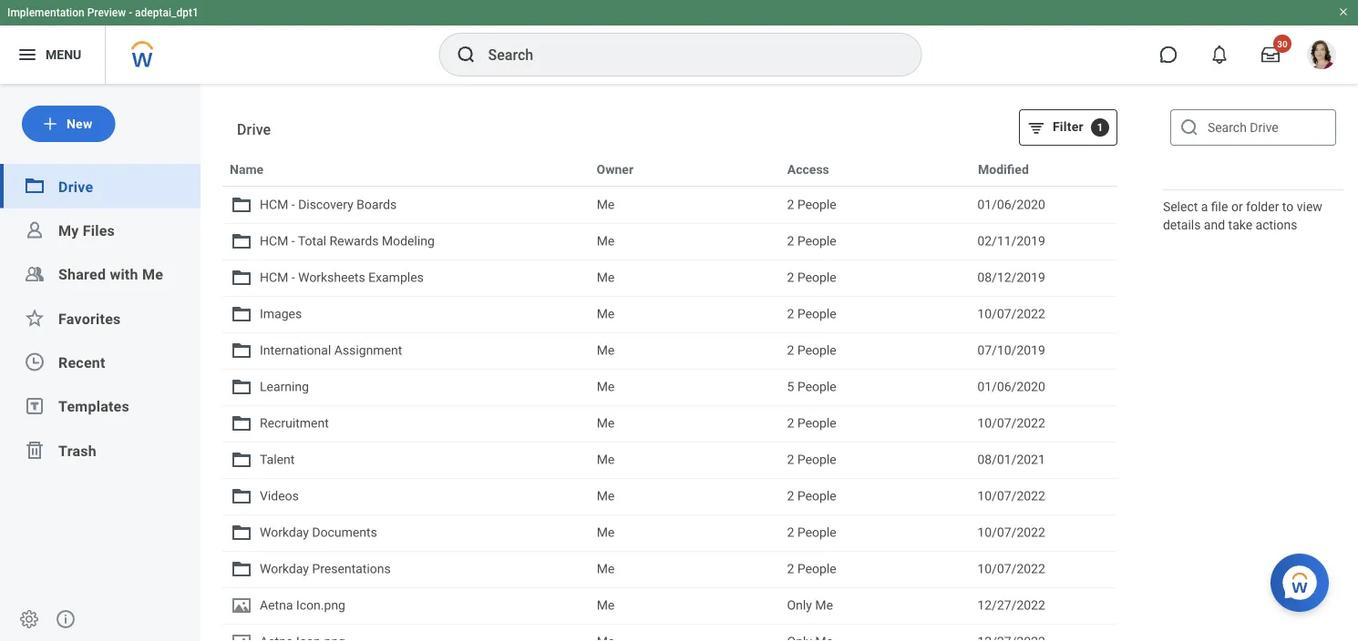 Task type: locate. For each thing, give the bounding box(es) containing it.
2 for hcm - discovery boards
[[787, 197, 794, 212]]

9 me cell from the top
[[590, 480, 780, 514]]

2 workday from the top
[[260, 562, 309, 577]]

workday for workday documents
[[260, 526, 309, 541]]

6 people from the top
[[798, 380, 837, 395]]

2 for recruitment
[[787, 416, 794, 431]]

7 me cell from the top
[[590, 407, 780, 441]]

5 row from the top
[[222, 296, 1118, 333]]

13 row from the top
[[222, 588, 1118, 625]]

01/06/2020
[[978, 197, 1046, 212], [978, 380, 1046, 395]]

people
[[798, 197, 837, 212], [798, 234, 837, 249], [798, 270, 837, 285], [798, 307, 837, 322], [798, 343, 837, 358], [798, 380, 837, 395], [798, 416, 837, 431], [798, 453, 837, 468], [798, 489, 837, 504], [798, 526, 837, 541], [798, 562, 837, 577]]

3 row from the top
[[222, 223, 1118, 260]]

2 people for international assignment
[[787, 343, 837, 358]]

2 hcm from the top
[[260, 234, 288, 249]]

10/07/2022 for images
[[978, 307, 1046, 322]]

user image
[[24, 219, 46, 241]]

1 01/06/2020 from the top
[[978, 197, 1046, 212]]

12 me cell from the top
[[590, 589, 780, 624]]

people for talent
[[798, 453, 837, 468]]

2
[[787, 197, 794, 212], [787, 234, 794, 249], [787, 270, 794, 285], [787, 307, 794, 322], [787, 343, 794, 358], [787, 416, 794, 431], [787, 453, 794, 468], [787, 489, 794, 504], [787, 526, 794, 541], [787, 562, 794, 577]]

9 2 people link from the top
[[787, 523, 963, 543]]

to
[[1283, 199, 1294, 214]]

filter
[[1053, 119, 1084, 134]]

5 people from the top
[[798, 343, 837, 358]]

5 2 from the top
[[787, 343, 794, 358]]

2 people link for workday documents
[[787, 523, 963, 543]]

me cell for aetna icon.png
[[590, 589, 780, 624]]

recruitment link
[[231, 413, 582, 435]]

people for videos
[[798, 489, 837, 504]]

workday documents link
[[231, 522, 582, 544]]

5 people
[[787, 380, 837, 395]]

people for international assignment
[[798, 343, 837, 358]]

2 me cell from the top
[[590, 224, 780, 259]]

- inside hcm - discovery boards link
[[292, 197, 295, 212]]

grid containing name
[[222, 150, 1118, 642]]

notifications large image
[[1211, 46, 1229, 64]]

4 row from the top
[[222, 260, 1118, 296]]

me
[[597, 197, 615, 212], [597, 234, 615, 249], [142, 266, 163, 284], [597, 270, 615, 285], [597, 307, 615, 322], [597, 343, 615, 358], [597, 380, 615, 395], [597, 416, 615, 431], [597, 453, 615, 468], [597, 489, 615, 504], [597, 526, 615, 541], [597, 562, 615, 577], [597, 599, 615, 614], [815, 599, 833, 614]]

people for hcm - discovery boards
[[798, 197, 837, 212]]

examples
[[368, 270, 424, 285]]

worksheets
[[298, 270, 365, 285]]

folder image
[[231, 194, 253, 216], [231, 194, 253, 216], [231, 231, 253, 253], [231, 231, 253, 253], [231, 267, 253, 289], [231, 267, 253, 289], [231, 304, 253, 325], [231, 340, 253, 362], [231, 340, 253, 362], [231, 377, 253, 398], [231, 486, 253, 508], [231, 559, 253, 581], [231, 559, 253, 581]]

templates
[[58, 398, 129, 416]]

8 2 people link from the top
[[787, 487, 963, 507]]

filter image
[[1027, 119, 1046, 137]]

folder
[[1246, 199, 1279, 214]]

hcm - worksheets examples
[[260, 270, 424, 285]]

me cell for videos
[[590, 480, 780, 514]]

- left total
[[292, 234, 295, 249]]

drive right the folder open image
[[58, 178, 93, 195]]

01/06/2020 down 07/10/2019 on the bottom of page
[[978, 380, 1046, 395]]

drive button
[[58, 178, 93, 195]]

11 people from the top
[[798, 562, 837, 577]]

01/06/2020 down modified
[[978, 197, 1046, 212]]

0 vertical spatial 01/06/2020
[[978, 197, 1046, 212]]

hcm down name
[[260, 197, 288, 212]]

people for recruitment
[[798, 416, 837, 431]]

2 2 from the top
[[787, 234, 794, 249]]

discovery
[[298, 197, 353, 212]]

10/07/2022
[[978, 307, 1046, 322], [978, 416, 1046, 431], [978, 489, 1046, 504], [978, 526, 1046, 541], [978, 562, 1046, 577]]

10 2 people from the top
[[787, 562, 837, 577]]

search drive field
[[1170, 109, 1337, 146]]

me cell for workday presentations
[[590, 552, 780, 587]]

me for learning
[[597, 380, 615, 395]]

me inside only me link
[[815, 599, 833, 614]]

people for images
[[798, 307, 837, 322]]

08/12/2019
[[978, 270, 1046, 285]]

10 me cell from the top
[[590, 516, 780, 551]]

1 vertical spatial hcm
[[260, 234, 288, 249]]

2 row from the top
[[222, 187, 1118, 223]]

-
[[129, 6, 132, 19], [292, 197, 295, 212], [292, 234, 295, 249], [292, 270, 295, 285]]

1 row from the top
[[222, 150, 1118, 187]]

talent link
[[231, 449, 582, 471]]

row containing learning
[[222, 369, 1118, 406]]

4 me cell from the top
[[590, 297, 780, 332]]

row containing aetna icon.png
[[222, 588, 1118, 625]]

9 2 from the top
[[787, 526, 794, 541]]

me for hcm - total rewards modeling
[[597, 234, 615, 249]]

trash image
[[24, 440, 46, 461]]

1 horizontal spatial drive
[[237, 121, 271, 138]]

2 for images
[[787, 307, 794, 322]]

5 2 people link from the top
[[787, 341, 963, 361]]

view
[[1297, 199, 1323, 214]]

4 10/07/2022 from the top
[[978, 526, 1046, 541]]

folder image
[[231, 304, 253, 325], [231, 377, 253, 398], [231, 413, 253, 435], [231, 413, 253, 435], [231, 449, 253, 471], [231, 449, 253, 471], [231, 486, 253, 508], [231, 522, 253, 544], [231, 522, 253, 544]]

6 2 people from the top
[[787, 416, 837, 431]]

- for hcm - discovery boards
[[292, 197, 295, 212]]

modified
[[978, 162, 1029, 177]]

me cell for talent
[[590, 443, 780, 478]]

1
[[1097, 121, 1104, 134]]

8 2 from the top
[[787, 489, 794, 504]]

3 people from the top
[[798, 270, 837, 285]]

profile logan mcneil image
[[1307, 40, 1337, 73]]

4 2 people link from the top
[[787, 305, 963, 325]]

hcm - discovery boards link
[[231, 194, 582, 216]]

10/07/2022 for videos
[[978, 489, 1046, 504]]

6 row from the top
[[222, 333, 1118, 369]]

me cell
[[590, 188, 780, 222], [590, 224, 780, 259], [590, 261, 780, 295], [590, 297, 780, 332], [590, 334, 780, 368], [590, 370, 780, 405], [590, 407, 780, 441], [590, 443, 780, 478], [590, 480, 780, 514], [590, 516, 780, 551], [590, 552, 780, 587], [590, 589, 780, 624]]

7 row from the top
[[222, 369, 1118, 406]]

menu button
[[0, 26, 105, 84]]

star image
[[24, 307, 46, 329]]

folder open image
[[24, 175, 46, 197]]

- inside hcm - total rewards modeling link
[[292, 234, 295, 249]]

hcm up images
[[260, 270, 288, 285]]

3 10/07/2022 from the top
[[978, 489, 1046, 504]]

2 vertical spatial hcm
[[260, 270, 288, 285]]

2 for workday documents
[[787, 526, 794, 541]]

owner
[[597, 162, 634, 177]]

7 2 people from the top
[[787, 453, 837, 468]]

- left worksheets
[[292, 270, 295, 285]]

only me
[[787, 599, 833, 614]]

7 2 people link from the top
[[787, 450, 963, 470]]

info image
[[55, 609, 77, 631]]

search image
[[455, 44, 477, 66]]

2 2 people link from the top
[[787, 232, 963, 252]]

5 me cell from the top
[[590, 334, 780, 368]]

6 me cell from the top
[[590, 370, 780, 405]]

people for hcm - total rewards modeling
[[798, 234, 837, 249]]

grid
[[222, 150, 1118, 642]]

workday
[[260, 526, 309, 541], [260, 562, 309, 577]]

row
[[222, 150, 1118, 187], [222, 187, 1118, 223], [222, 223, 1118, 260], [222, 260, 1118, 296], [222, 296, 1118, 333], [222, 333, 1118, 369], [222, 369, 1118, 406], [222, 406, 1118, 442], [222, 442, 1118, 479], [222, 479, 1118, 515], [222, 515, 1118, 552], [222, 552, 1118, 588], [222, 588, 1118, 625], [222, 625, 1118, 642]]

3 2 people link from the top
[[787, 268, 963, 288]]

2 2 people from the top
[[787, 234, 837, 249]]

7 2 from the top
[[787, 453, 794, 468]]

with
[[110, 266, 138, 284]]

0 vertical spatial workday
[[260, 526, 309, 541]]

1 workday from the top
[[260, 526, 309, 541]]

Search Workday  search field
[[488, 35, 884, 75]]

12 row from the top
[[222, 552, 1118, 588]]

5 10/07/2022 from the top
[[978, 562, 1046, 577]]

drive up name
[[237, 121, 271, 138]]

inbox large image
[[1262, 46, 1280, 64]]

total
[[298, 234, 326, 249]]

10/07/2022 for workday presentations
[[978, 562, 1046, 577]]

document image
[[231, 595, 253, 617], [231, 595, 253, 617]]

recruitment
[[260, 416, 329, 431]]

learning link
[[231, 377, 582, 398]]

10 row from the top
[[222, 479, 1118, 515]]

2 people link
[[787, 195, 963, 215], [787, 232, 963, 252], [787, 268, 963, 288], [787, 305, 963, 325], [787, 341, 963, 361], [787, 414, 963, 434], [787, 450, 963, 470], [787, 487, 963, 507], [787, 523, 963, 543], [787, 560, 963, 580]]

aetna
[[260, 599, 293, 614]]

0 vertical spatial hcm
[[260, 197, 288, 212]]

preview
[[87, 6, 126, 19]]

or
[[1232, 199, 1243, 214]]

1 2 people from the top
[[787, 197, 837, 212]]

2 for talent
[[787, 453, 794, 468]]

4 2 people from the top
[[787, 307, 837, 322]]

document image
[[231, 632, 253, 642], [231, 632, 253, 642]]

people for hcm - worksheets examples
[[798, 270, 837, 285]]

me cell for learning
[[590, 370, 780, 405]]

drive inside the item list region
[[237, 121, 271, 138]]

1 2 people link from the top
[[787, 195, 963, 215]]

11 row from the top
[[222, 515, 1118, 552]]

aetna icon.png
[[260, 599, 345, 614]]

item list region
[[201, 84, 1140, 642]]

3 2 from the top
[[787, 270, 794, 285]]

documents
[[312, 526, 377, 541]]

row containing hcm - worksheets examples
[[222, 260, 1118, 296]]

3 2 people from the top
[[787, 270, 837, 285]]

11 me cell from the top
[[590, 552, 780, 587]]

workday down videos
[[260, 526, 309, 541]]

templates button
[[58, 398, 129, 416]]

actions
[[1256, 217, 1298, 232]]

hcm inside "link"
[[260, 270, 288, 285]]

2 people
[[787, 197, 837, 212], [787, 234, 837, 249], [787, 270, 837, 285], [787, 307, 837, 322], [787, 343, 837, 358], [787, 416, 837, 431], [787, 453, 837, 468], [787, 489, 837, 504], [787, 526, 837, 541], [787, 562, 837, 577]]

1 me cell from the top
[[590, 188, 780, 222]]

1 people from the top
[[798, 197, 837, 212]]

shared with me button
[[58, 266, 163, 284]]

me for workday presentations
[[597, 562, 615, 577]]

0 vertical spatial drive
[[237, 121, 271, 138]]

grid inside the item list region
[[222, 150, 1118, 642]]

2 10/07/2022 from the top
[[978, 416, 1046, 431]]

aetna icon.png link
[[231, 595, 582, 617]]

icon.png
[[296, 599, 345, 614]]

hcm
[[260, 197, 288, 212], [260, 234, 288, 249], [260, 270, 288, 285]]

international
[[260, 343, 331, 358]]

1 10/07/2022 from the top
[[978, 307, 1046, 322]]

30
[[1277, 38, 1288, 49]]

1 hcm from the top
[[260, 197, 288, 212]]

8 me cell from the top
[[590, 443, 780, 478]]

cell
[[590, 625, 780, 642]]

folder image for videos
[[231, 486, 253, 508]]

menu
[[46, 47, 81, 62]]

recent
[[58, 354, 105, 372]]

1 2 from the top
[[787, 197, 794, 212]]

files
[[83, 222, 115, 239]]

take
[[1229, 217, 1253, 232]]

4 2 from the top
[[787, 307, 794, 322]]

hcm for hcm - discovery boards
[[260, 197, 288, 212]]

8 2 people from the top
[[787, 489, 837, 504]]

hcm left total
[[260, 234, 288, 249]]

workday up aetna
[[260, 562, 309, 577]]

1 vertical spatial workday
[[260, 562, 309, 577]]

2 01/06/2020 from the top
[[978, 380, 1046, 395]]

14 row from the top
[[222, 625, 1118, 642]]

2 people for hcm - total rewards modeling
[[787, 234, 837, 249]]

8 people from the top
[[798, 453, 837, 468]]

me for international assignment
[[597, 343, 615, 358]]

7 people from the top
[[798, 416, 837, 431]]

1 vertical spatial 01/06/2020
[[978, 380, 1046, 395]]

me cell for hcm - total rewards modeling
[[590, 224, 780, 259]]

drive
[[237, 121, 271, 138], [58, 178, 93, 195]]

8 row from the top
[[222, 406, 1118, 442]]

- left "discovery"
[[292, 197, 295, 212]]

3 hcm from the top
[[260, 270, 288, 285]]

me for talent
[[597, 453, 615, 468]]

4 people from the top
[[798, 307, 837, 322]]

only
[[787, 599, 812, 614]]

menu banner
[[0, 0, 1358, 84]]

10 2 people link from the top
[[787, 560, 963, 580]]

2 people for talent
[[787, 453, 837, 468]]

2 people for recruitment
[[787, 416, 837, 431]]

9 row from the top
[[222, 442, 1118, 479]]

and
[[1204, 217, 1225, 232]]

1 vertical spatial drive
[[58, 178, 93, 195]]

2 people from the top
[[798, 234, 837, 249]]

3 me cell from the top
[[590, 261, 780, 295]]

- right the preview
[[129, 6, 132, 19]]

08/01/2021
[[978, 453, 1046, 468]]

6 2 from the top
[[787, 416, 794, 431]]

- inside hcm - worksheets examples "link"
[[292, 270, 295, 285]]

6 2 people link from the top
[[787, 414, 963, 434]]

row containing hcm - discovery boards
[[222, 187, 1118, 223]]

2 people for workday documents
[[787, 526, 837, 541]]

row containing videos
[[222, 479, 1118, 515]]

9 2 people from the top
[[787, 526, 837, 541]]

9 people from the top
[[798, 489, 837, 504]]

5 2 people from the top
[[787, 343, 837, 358]]

row containing talent
[[222, 442, 1118, 479]]

international assignment
[[260, 343, 402, 358]]

hcm for hcm - worksheets examples
[[260, 270, 288, 285]]

10 people from the top
[[798, 526, 837, 541]]

10 2 from the top
[[787, 562, 794, 577]]

2 for international assignment
[[787, 343, 794, 358]]

2 people link for workday presentations
[[787, 560, 963, 580]]



Task type: describe. For each thing, give the bounding box(es) containing it.
01/06/2020 for 5 people
[[978, 380, 1046, 395]]

only me link
[[787, 596, 963, 616]]

12/27/2022
[[978, 599, 1046, 614]]

folder image for recruitment
[[231, 413, 253, 435]]

recent button
[[58, 354, 105, 372]]

my
[[58, 222, 79, 239]]

2 people link for images
[[787, 305, 963, 325]]

my files button
[[58, 222, 115, 239]]

hcm for hcm - total rewards modeling
[[260, 234, 288, 249]]

file
[[1212, 199, 1228, 214]]

me for workday documents
[[597, 526, 615, 541]]

2 people for hcm - worksheets examples
[[787, 270, 837, 285]]

select a file or folder to view details and take actions
[[1163, 199, 1323, 232]]

search image
[[1179, 117, 1201, 139]]

me cell for hcm - worksheets examples
[[590, 261, 780, 295]]

implementation preview -   adeptai_dpt1
[[7, 6, 199, 19]]

gear image
[[18, 609, 40, 631]]

2 people link for talent
[[787, 450, 963, 470]]

clock image
[[24, 351, 46, 373]]

new button
[[22, 106, 115, 142]]

hcm - total rewards modeling
[[260, 234, 435, 249]]

0 horizontal spatial drive
[[58, 178, 93, 195]]

shared with me
[[58, 266, 163, 284]]

2 for hcm - worksheets examples
[[787, 270, 794, 285]]

me cell for hcm - discovery boards
[[590, 188, 780, 222]]

5 people link
[[787, 377, 963, 397]]

hcm - worksheets examples link
[[231, 267, 582, 289]]

close environment banner image
[[1338, 6, 1349, 17]]

2 people link for international assignment
[[787, 341, 963, 361]]

images link
[[231, 304, 582, 325]]

me for aetna icon.png
[[597, 599, 615, 614]]

10/07/2022 for workday documents
[[978, 526, 1046, 541]]

people for learning
[[798, 380, 837, 395]]

details
[[1163, 217, 1201, 232]]

me for images
[[597, 307, 615, 322]]

people for workday documents
[[798, 526, 837, 541]]

shared
[[58, 266, 106, 284]]

2 people link for videos
[[787, 487, 963, 507]]

me for recruitment
[[597, 416, 615, 431]]

new
[[67, 116, 92, 132]]

people for workday presentations
[[798, 562, 837, 577]]

me cell for images
[[590, 297, 780, 332]]

2 for hcm - total rewards modeling
[[787, 234, 794, 249]]

me for videos
[[597, 489, 615, 504]]

row containing images
[[222, 296, 1118, 333]]

videos link
[[231, 486, 582, 508]]

row containing hcm - total rewards modeling
[[222, 223, 1118, 260]]

01/06/2020 for 2 people
[[978, 197, 1046, 212]]

row containing recruitment
[[222, 406, 1118, 442]]

row containing workday presentations
[[222, 552, 1118, 588]]

talent
[[260, 453, 295, 468]]

row containing workday documents
[[222, 515, 1118, 552]]

hcm - total rewards modeling link
[[231, 231, 582, 253]]

workday for workday presentations
[[260, 562, 309, 577]]

2 people for workday presentations
[[787, 562, 837, 577]]

2 people link for recruitment
[[787, 414, 963, 434]]

2 people for videos
[[787, 489, 837, 504]]

hcm - discovery boards
[[260, 197, 397, 212]]

folder image for images
[[231, 304, 253, 325]]

select
[[1163, 199, 1198, 214]]

folder image for workday documents
[[231, 522, 253, 544]]

workday presentations
[[260, 562, 391, 577]]

2 people link for hcm - worksheets examples
[[787, 268, 963, 288]]

assignment
[[334, 343, 402, 358]]

name
[[230, 162, 264, 177]]

justify image
[[16, 44, 38, 66]]

my files
[[58, 222, 115, 239]]

row containing international assignment
[[222, 333, 1118, 369]]

international assignment link
[[231, 340, 582, 362]]

02/11/2019
[[978, 234, 1046, 249]]

plus image
[[41, 115, 59, 133]]

learning
[[260, 380, 309, 395]]

favorites button
[[58, 310, 121, 328]]

10/07/2022 for recruitment
[[978, 416, 1046, 431]]

me for hcm - worksheets examples
[[597, 270, 615, 285]]

2 for workday presentations
[[787, 562, 794, 577]]

2 people link for hcm - discovery boards
[[787, 195, 963, 215]]

2 people link for hcm - total rewards modeling
[[787, 232, 963, 252]]

access
[[787, 162, 829, 177]]

me for hcm - discovery boards
[[597, 197, 615, 212]]

adeptai_dpt1
[[135, 6, 199, 19]]

- for hcm - total rewards modeling
[[292, 234, 295, 249]]

me cell for workday documents
[[590, 516, 780, 551]]

shared with me image
[[24, 263, 46, 285]]

workday presentations link
[[231, 559, 582, 581]]

videos
[[260, 489, 299, 504]]

5
[[787, 380, 794, 395]]

a
[[1201, 199, 1208, 214]]

me cell for international assignment
[[590, 334, 780, 368]]

- inside menu banner
[[129, 6, 132, 19]]

folder image for talent
[[231, 449, 253, 471]]

modeling
[[382, 234, 435, 249]]

me cell for recruitment
[[590, 407, 780, 441]]

rewards
[[330, 234, 379, 249]]

presentations
[[312, 562, 391, 577]]

2 people for images
[[787, 307, 837, 322]]

2 for videos
[[787, 489, 794, 504]]

row containing name
[[222, 150, 1118, 187]]

trash button
[[58, 442, 97, 460]]

boards
[[357, 197, 397, 212]]

workday documents
[[260, 526, 377, 541]]

2 people for hcm - discovery boards
[[787, 197, 837, 212]]

folder image for learning
[[231, 377, 253, 398]]

favorites
[[58, 310, 121, 328]]

- for hcm - worksheets examples
[[292, 270, 295, 285]]

30 button
[[1251, 35, 1292, 75]]

images
[[260, 307, 302, 322]]

implementation
[[7, 6, 85, 19]]

07/10/2019
[[978, 343, 1046, 358]]

trash
[[58, 442, 97, 460]]



Task type: vqa. For each thing, say whether or not it's contained in the screenshot.
EMPLOYEE'S PHOTO (LOGAN MCNEIL)
no



